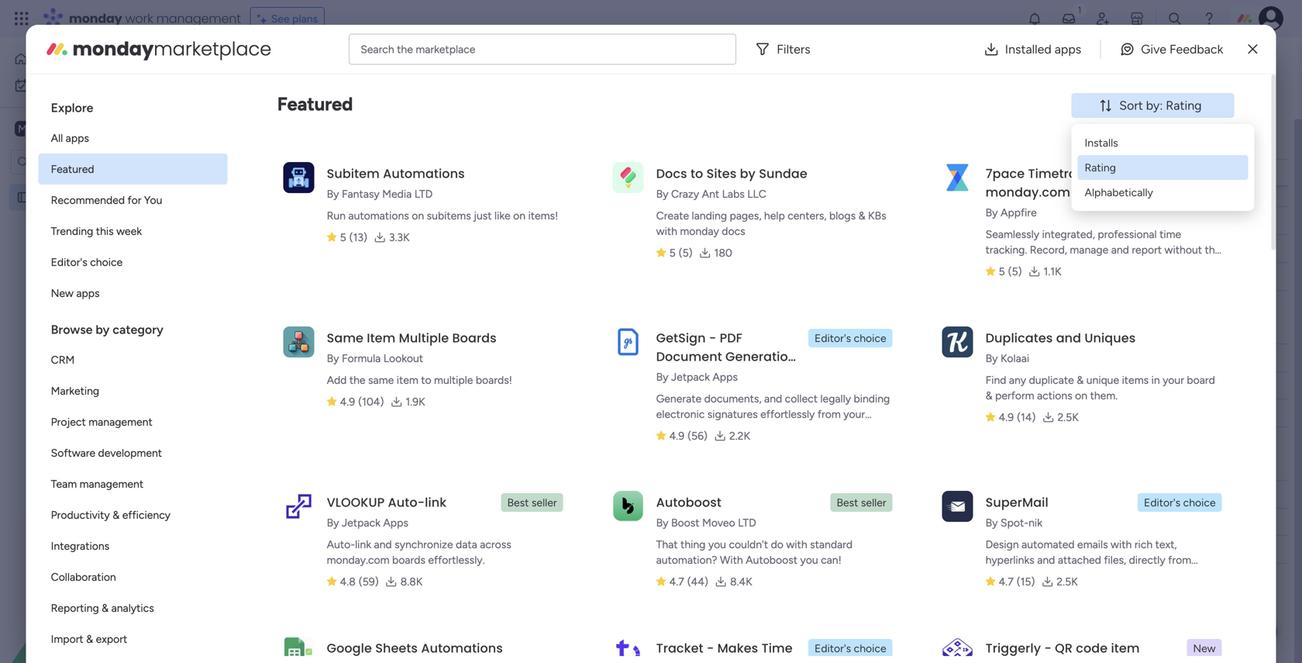 Task type: locate. For each thing, give the bounding box(es) containing it.
makes
[[718, 639, 759, 657]]

app logo image left the same at the left of page
[[284, 326, 315, 357]]

autoboost up boost
[[657, 494, 722, 511]]

boards
[[722, 423, 755, 436], [392, 553, 426, 567]]

4.9 left (56)
[[670, 429, 685, 442]]

1 vertical spatial column information image
[[652, 352, 665, 364]]

0 vertical spatial date
[[727, 166, 749, 179]]

featured down 'project management' field
[[277, 93, 353, 115]]

1 vertical spatial column information image
[[760, 352, 772, 364]]

1 horizontal spatial best
[[837, 496, 859, 509]]

crazy
[[672, 187, 700, 200]]

1 horizontal spatial seller
[[862, 496, 887, 509]]

1 horizontal spatial by
[[740, 165, 756, 182]]

5 down create
[[670, 246, 676, 259]]

main inside button
[[474, 55, 497, 69]]

2 due from the top
[[705, 351, 725, 365]]

1 best seller from the left
[[508, 496, 557, 509]]

across
[[480, 538, 512, 551]]

apps for all apps
[[66, 131, 89, 145]]

0 vertical spatial monday
[[69, 10, 122, 27]]

date up moveo
[[727, 488, 749, 501]]

0 vertical spatial item
[[397, 373, 419, 387]]

new for new task
[[241, 97, 264, 110]]

1 horizontal spatial from
[[1169, 553, 1192, 567]]

date down pdf
[[727, 351, 749, 365]]

apps inside option
[[76, 287, 100, 300]]

1 horizontal spatial column information image
[[760, 166, 772, 179]]

perform
[[996, 389, 1035, 402]]

by up the 'find'
[[986, 352, 999, 365]]

2 seller from the left
[[862, 496, 887, 509]]

rich
[[1135, 538, 1153, 551]]

0 horizontal spatial management
[[74, 191, 138, 204]]

apps inside button
[[1055, 42, 1082, 57]]

explore heading
[[38, 87, 228, 123]]

column information image up that
[[652, 488, 665, 501]]

featured option
[[38, 154, 228, 185]]

the
[[397, 43, 413, 56], [1206, 243, 1222, 256], [350, 373, 366, 387]]

autoboost
[[657, 494, 722, 511], [746, 553, 798, 567]]

editor's inside option
[[51, 256, 87, 269]]

link up synchronize at the bottom
[[425, 494, 447, 511]]

apps for auto-
[[383, 516, 409, 529]]

board
[[1188, 373, 1216, 387]]

app logo image for seamlessly integrated, professional time tracking. record, manage and report without the extra work.
[[943, 162, 974, 193]]

0 vertical spatial by jetpack apps
[[657, 370, 738, 384]]

4.8
[[340, 575, 356, 588]]

1 4.7 from the left
[[670, 575, 685, 588]]

with down create
[[657, 225, 678, 238]]

best seller up across
[[508, 496, 557, 509]]

the right without
[[1206, 243, 1222, 256]]

jetpack down document
[[672, 370, 710, 384]]

column information image for status
[[652, 352, 665, 364]]

app logo image left kolaai
[[943, 326, 974, 357]]

spot-
[[1001, 516, 1029, 529]]

app logo image for find any duplicate & unique items in your board & perform actions on them.
[[943, 326, 974, 357]]

0 horizontal spatial best seller
[[508, 496, 557, 509]]

1 vertical spatial due
[[705, 351, 725, 365]]

by down the vlookup
[[327, 516, 339, 529]]

on inside find any duplicate & unique items in your board & perform actions on them.
[[1076, 389, 1088, 402]]

0 vertical spatial management
[[156, 10, 241, 27]]

autoboost down do
[[746, 553, 798, 567]]

0 horizontal spatial from
[[818, 408, 841, 421]]

app logo image left by spot-nik
[[943, 491, 974, 522]]

3 due date from the top
[[705, 488, 749, 501]]

due up moveo
[[705, 488, 725, 501]]

due date down pdf
[[705, 351, 749, 365]]

new inside new apps option
[[51, 287, 74, 300]]

task left 2 on the top
[[293, 187, 314, 200]]

ltd right media
[[415, 187, 433, 200]]

0 horizontal spatial jetpack
[[342, 516, 381, 529]]

sites
[[707, 165, 737, 182]]

monday marketplace
[[73, 36, 272, 62]]

software development option
[[38, 437, 228, 468]]

0 vertical spatial due date
[[705, 166, 749, 179]]

3 status from the top
[[605, 488, 637, 501]]

4.7 for supermail
[[999, 575, 1014, 588]]

integrations option
[[38, 530, 228, 561]]

and up generate
[[657, 366, 682, 384]]

1 horizontal spatial (5)
[[1009, 265, 1023, 278]]

workspace selection element
[[15, 119, 130, 140]]

the right search
[[397, 43, 413, 56]]

0 vertical spatial you
[[709, 538, 727, 551]]

best up across
[[508, 496, 529, 509]]

rating right by:
[[1167, 98, 1203, 113]]

monday.com down electronic
[[657, 423, 719, 436]]

notifications image
[[1028, 11, 1043, 26]]

status for due date
[[605, 351, 637, 365]]

editor's for time
[[815, 642, 852, 655]]

2 vertical spatial apps
[[76, 287, 100, 300]]

that thing you couldn't do with standard automation? with autoboost you can!
[[657, 538, 853, 567]]

productivity & efficiency
[[51, 508, 171, 522]]

0 horizontal spatial for
[[128, 193, 141, 207]]

Project Management field
[[236, 50, 434, 77]]

apps for -
[[713, 370, 738, 384]]

- inside 'triggerly - qr code item tracking'
[[1045, 639, 1052, 657]]

1 vertical spatial featured
[[51, 162, 94, 176]]

1 vertical spatial you
[[801, 553, 819, 567]]

recommended for you
[[51, 193, 162, 207]]

2.5k for on
[[1058, 411, 1079, 424]]

featured down "all apps"
[[51, 162, 94, 176]]

- inside tracket - makes time work
[[707, 639, 715, 657]]

0 horizontal spatial main
[[36, 121, 63, 136]]

1 vertical spatial due date
[[705, 351, 749, 365]]

list box containing explore
[[38, 87, 228, 663]]

jetpack for vlookup
[[342, 516, 381, 529]]

1 vertical spatial main
[[36, 121, 63, 136]]

5 (5) for create landing pages, help centers, blogs & kbs with monday docs
[[670, 246, 693, 259]]

design
[[986, 538, 1020, 551]]

effortlessly.
[[428, 553, 485, 567]]

mar
[[714, 187, 731, 199], [714, 214, 732, 227]]

management up development at the bottom left of page
[[89, 415, 153, 428]]

apps
[[1055, 42, 1082, 57], [66, 131, 89, 145], [76, 287, 100, 300]]

0 horizontal spatial project management
[[36, 191, 138, 204]]

the for search the marketplace
[[397, 43, 413, 56]]

1 vertical spatial status field
[[602, 349, 641, 366]]

best up standard
[[837, 496, 859, 509]]

option
[[0, 183, 198, 187]]

2.5k for monday.com
[[1057, 575, 1079, 588]]

0 horizontal spatial link
[[355, 538, 371, 551]]

1 horizontal spatial the
[[397, 43, 413, 56]]

management for team management
[[80, 477, 144, 491]]

autoboost inside that thing you couldn't do with standard automation? with autoboost you can!
[[746, 553, 798, 567]]

item down lookout
[[397, 373, 419, 387]]

2 status from the top
[[605, 351, 637, 365]]

choice
[[1184, 167, 1217, 180], [90, 256, 123, 269], [854, 332, 887, 345], [1184, 496, 1217, 509], [854, 642, 887, 655]]

app logo image left 2 on the top
[[284, 162, 315, 193]]

1 best from the left
[[508, 496, 529, 509]]

boards down the signatures
[[722, 423, 755, 436]]

monday marketplace image
[[1130, 11, 1145, 26]]

- left pdf
[[710, 329, 717, 347]]

monday.com inside generate documents, and collect legally binding electronic signatures effortlessly from your monday.com boards
[[657, 423, 719, 436]]

getsign - pdf document generation and esign collection
[[657, 329, 797, 384]]

0 vertical spatial 4.9
[[340, 395, 355, 408]]

text,
[[1156, 538, 1178, 551]]

monday inside create landing pages, help centers, blogs & kbs with monday docs
[[680, 225, 720, 238]]

4.7 left '(44)'
[[670, 575, 685, 588]]

app logo image left work
[[613, 637, 644, 663]]

5 for by
[[340, 231, 346, 244]]

binding
[[854, 392, 891, 405]]

help
[[765, 209, 785, 222]]

1 vertical spatial from
[[1169, 553, 1192, 567]]

electronic
[[657, 408, 705, 421]]

docs
[[657, 165, 688, 182]]

& left efficiency
[[113, 508, 120, 522]]

with inside that thing you couldn't do with standard automation? with autoboost you can!
[[787, 538, 808, 551]]

5 (5)
[[670, 246, 693, 259], [999, 265, 1023, 278]]

1 vertical spatial monday
[[73, 36, 154, 62]]

1 horizontal spatial with
[[787, 538, 808, 551]]

docs
[[722, 225, 746, 238]]

to inside docs to sites by sundae by crazy ant labs llc
[[691, 165, 704, 182]]

collect
[[785, 392, 818, 405]]

app logo image for create landing pages, help centers, blogs & kbs with monday docs
[[613, 162, 644, 193]]

best seller for vlookup auto-link
[[508, 496, 557, 509]]

Status field
[[602, 164, 641, 181], [602, 349, 641, 366], [602, 486, 641, 503]]

find
[[986, 373, 1007, 387]]

0 horizontal spatial you
[[709, 538, 727, 551]]

monday for monday marketplace
[[73, 36, 154, 62]]

1 vertical spatial (5)
[[1009, 265, 1023, 278]]

kbs
[[869, 209, 887, 222]]

management for project management
[[89, 415, 153, 428]]

the right add
[[350, 373, 366, 387]]

column information image for due date
[[760, 166, 772, 179]]

1 vertical spatial autoboost
[[746, 553, 798, 567]]

sundae
[[759, 165, 808, 182]]

for up alphabetically
[[1108, 165, 1125, 182]]

marketplace
[[154, 36, 272, 62], [416, 43, 476, 56]]

0 vertical spatial featured
[[277, 93, 353, 115]]

(5) left 180 at the top of page
[[679, 246, 693, 259]]

monday.com up the "4.8 (59)"
[[327, 553, 390, 567]]

0 vertical spatial due date field
[[701, 164, 753, 181]]

1 horizontal spatial apps
[[713, 370, 738, 384]]

status for owner
[[605, 488, 637, 501]]

management up search field on the left top of page
[[306, 50, 430, 76]]

(104)
[[358, 395, 384, 408]]

3 due date field from the top
[[701, 486, 753, 503]]

0 vertical spatial due
[[705, 166, 725, 179]]

the inside the seamlessly integrated, professional time tracking. record, manage and report without the extra work.
[[1206, 243, 1222, 256]]

due date field down pdf
[[701, 349, 753, 366]]

1 horizontal spatial new
[[241, 97, 264, 110]]

- left the makes
[[707, 639, 715, 657]]

(5) for 180
[[679, 246, 693, 259]]

4.9 left "(104)" on the bottom left
[[340, 395, 355, 408]]

1 vertical spatial status
[[605, 351, 637, 365]]

editor's choice for document
[[815, 332, 887, 345]]

0 horizontal spatial by jetpack apps
[[327, 516, 409, 529]]

2 vertical spatial status field
[[602, 486, 641, 503]]

editor's right time
[[815, 642, 852, 655]]

search everything image
[[1168, 11, 1183, 26]]

1 date from the top
[[727, 166, 749, 179]]

1 vertical spatial apps
[[383, 516, 409, 529]]

you up with
[[709, 538, 727, 551]]

app logo image
[[284, 162, 315, 193], [613, 162, 644, 193], [943, 162, 974, 193], [284, 326, 315, 357], [613, 326, 644, 357], [943, 326, 974, 357], [284, 491, 315, 522], [613, 491, 644, 522], [943, 491, 974, 522], [284, 637, 315, 663], [613, 637, 644, 663], [943, 637, 974, 663]]

with up 'files,'
[[1111, 538, 1133, 551]]

apps right all
[[66, 131, 89, 145]]

project management up trending this week
[[36, 191, 138, 204]]

marketplace left table
[[416, 43, 476, 56]]

dapulse x slim image
[[1249, 40, 1258, 59]]

project right public board image
[[36, 191, 71, 204]]

1 horizontal spatial project management
[[240, 50, 430, 76]]

editor's up 'legally'
[[815, 332, 852, 345]]

and down automated
[[1038, 553, 1056, 567]]

2 best from the left
[[837, 496, 859, 509]]

week
[[116, 225, 142, 238]]

project management up v2 search image
[[240, 50, 430, 76]]

1 vertical spatial the
[[1206, 243, 1222, 256]]

main right workspace icon
[[36, 121, 63, 136]]

0 horizontal spatial featured
[[51, 162, 94, 176]]

editor's choice for monday.com
[[1145, 167, 1217, 180]]

2 vertical spatial column information image
[[652, 488, 665, 501]]

editor's choice right time
[[815, 642, 887, 655]]

editor's up "text,"
[[1145, 496, 1181, 509]]

0 vertical spatial for
[[1108, 165, 1125, 182]]

due up 'ant' at the right
[[705, 166, 725, 179]]

menu menu
[[1078, 130, 1249, 205]]

3 status field from the top
[[602, 486, 641, 503]]

vlookup
[[327, 494, 385, 511]]

2 vertical spatial management
[[80, 477, 144, 491]]

link inside auto-link and synchronize data across monday.com boards effortlessly.
[[355, 538, 371, 551]]

document
[[657, 348, 723, 365]]

see plans
[[271, 12, 318, 25]]

1 vertical spatial 2.5k
[[1057, 575, 1079, 588]]

0 vertical spatial boards
[[722, 423, 755, 436]]

team management option
[[38, 468, 228, 499]]

monday down landing
[[680, 225, 720, 238]]

& left kbs at the right of the page
[[859, 209, 866, 222]]

crm option
[[38, 344, 228, 375]]

1 vertical spatial date
[[727, 351, 749, 365]]

seller
[[532, 496, 557, 509], [862, 496, 887, 509]]

table
[[500, 55, 525, 69]]

your inside generate documents, and collect legally binding electronic signatures effortlessly from your monday.com boards
[[844, 408, 866, 421]]

management
[[306, 50, 430, 76], [74, 191, 138, 204]]

1 due date from the top
[[705, 166, 749, 179]]

-
[[710, 329, 717, 347], [707, 639, 715, 657], [1045, 639, 1052, 657]]

1 vertical spatial rating
[[1085, 161, 1117, 174]]

recommended for you option
[[38, 185, 228, 216]]

and down professional
[[1112, 243, 1130, 256]]

lottie animation element
[[0, 506, 198, 663]]

0 vertical spatial status
[[605, 166, 637, 179]]

filters button
[[749, 34, 823, 65]]

by inside docs to sites by sundae by crazy ant labs llc
[[657, 187, 669, 200]]

editor's choice up time at the top of page
[[1145, 167, 1217, 180]]

0 vertical spatial ltd
[[415, 187, 433, 200]]

0 horizontal spatial seller
[[532, 496, 557, 509]]

app logo image left 'getsign'
[[613, 326, 644, 357]]

management inside option
[[80, 477, 144, 491]]

to
[[691, 165, 704, 182], [421, 373, 432, 387]]

angle down image
[[300, 97, 308, 109]]

5 (5) for seamlessly integrated, professional time tracking. record, manage and report without the extra work.
[[999, 265, 1023, 278]]

all
[[51, 131, 63, 145]]

due date up moveo
[[705, 488, 749, 501]]

due date field up mar 8
[[701, 164, 753, 181]]

productivity
[[51, 508, 110, 522]]

automations up media
[[383, 165, 465, 182]]

1 vertical spatial management
[[89, 415, 153, 428]]

legally
[[821, 392, 852, 405]]

monday.com inside 7pace timetracker for monday.com
[[986, 183, 1071, 201]]

0 horizontal spatial column information image
[[652, 352, 665, 364]]

0 vertical spatial 5 (5)
[[670, 246, 693, 259]]

0 horizontal spatial boards
[[392, 553, 426, 567]]

2 vertical spatial 5
[[999, 265, 1006, 278]]

0 horizontal spatial 5 (5)
[[670, 246, 693, 259]]

gary orlando image
[[1259, 6, 1284, 31]]

marketplace down monday work management
[[154, 36, 272, 62]]

search
[[361, 43, 395, 56]]

project inside option
[[51, 415, 86, 428]]

duplicates
[[986, 329, 1054, 347]]

apps inside option
[[66, 131, 89, 145]]

5 (5) down tracking.
[[999, 265, 1023, 278]]

2 vertical spatial due
[[705, 488, 725, 501]]

1 status from the top
[[605, 166, 637, 179]]

column information image
[[760, 166, 772, 179], [652, 352, 665, 364]]

project up software
[[51, 415, 86, 428]]

0 vertical spatial 2.5k
[[1058, 411, 1079, 424]]

new inside new task "button"
[[241, 97, 264, 110]]

1 seller from the left
[[532, 496, 557, 509]]

2 status field from the top
[[602, 349, 641, 366]]

0 vertical spatial status field
[[602, 164, 641, 181]]

subitems
[[427, 209, 471, 222]]

2 horizontal spatial 5
[[999, 265, 1006, 278]]

triggerly
[[986, 639, 1042, 657]]

main inside workspace selection element
[[36, 121, 63, 136]]

0 horizontal spatial your
[[844, 408, 866, 421]]

2 vertical spatial due date field
[[701, 486, 753, 503]]

auto- inside auto-link and synchronize data across monday.com boards effortlessly.
[[327, 538, 355, 551]]

0 horizontal spatial auto-
[[327, 538, 355, 551]]

tracket - makes time work
[[657, 639, 793, 663]]

by up that
[[657, 516, 669, 529]]

(5) for 1.1k
[[1009, 265, 1023, 278]]

1 vertical spatial ltd
[[738, 516, 757, 529]]

app logo image for auto-link and synchronize data across monday.com boards effortlessly.
[[284, 491, 315, 522]]

1 horizontal spatial management
[[306, 50, 430, 76]]

and inside duplicates and uniques by kolaai
[[1057, 329, 1082, 347]]

new apps option
[[38, 278, 228, 309]]

task down item
[[369, 351, 390, 364]]

with right do
[[787, 538, 808, 551]]

2 best seller from the left
[[837, 496, 887, 509]]

1 vertical spatial item
[[1112, 639, 1140, 657]]

main for main table
[[474, 55, 497, 69]]

editor's for monday.com
[[1145, 167, 1181, 180]]

column information image
[[652, 166, 665, 179], [760, 352, 772, 364], [652, 488, 665, 501]]

1 horizontal spatial link
[[425, 494, 447, 511]]

apps down update feed image
[[1055, 42, 1082, 57]]

run automations on subitems just like on items!
[[327, 209, 559, 222]]

monday.com up appfire
[[986, 183, 1071, 201]]

1 vertical spatial new
[[51, 287, 74, 300]]

from down "text,"
[[1169, 553, 1192, 567]]

rating inside the menu menu
[[1085, 161, 1117, 174]]

column information image up collection
[[760, 352, 772, 364]]

best for autoboost
[[837, 496, 859, 509]]

(44)
[[688, 575, 709, 588]]

Completed field
[[263, 318, 351, 338]]

monday work management
[[69, 10, 241, 27]]

reporting & analytics option
[[38, 593, 228, 624]]

4.9 for same
[[340, 395, 355, 408]]

from inside generate documents, and collect legally binding electronic signatures effortlessly from your monday.com boards
[[818, 408, 841, 421]]

seller for autoboost
[[862, 496, 887, 509]]

automations inside subitem automations by fantasy media ltd
[[383, 165, 465, 182]]

management up the productivity & efficiency
[[80, 477, 144, 491]]

Due date field
[[701, 164, 753, 181], [701, 349, 753, 366], [701, 486, 753, 503]]

by boost moveo ltd
[[657, 516, 757, 529]]

list box
[[38, 87, 228, 663]]

- left qr
[[1045, 639, 1052, 657]]

1 horizontal spatial by jetpack apps
[[657, 370, 738, 384]]

choice for monday.com
[[1184, 167, 1217, 180]]

2 due date field from the top
[[701, 349, 753, 366]]

filters
[[777, 42, 811, 57]]

0 vertical spatial (5)
[[679, 246, 693, 259]]

project management option
[[38, 406, 228, 437]]

5 left (13)
[[340, 231, 346, 244]]

item right 'code'
[[1112, 639, 1140, 657]]

the for add the same item to multiple boards!
[[350, 373, 366, 387]]

1 horizontal spatial your
[[1163, 373, 1185, 387]]

import
[[51, 632, 84, 646]]

1 horizontal spatial 4.9
[[670, 429, 685, 442]]

management inside option
[[89, 415, 153, 428]]

hyperlinks
[[986, 553, 1035, 567]]

report
[[1133, 243, 1163, 256]]

1 horizontal spatial best seller
[[837, 496, 887, 509]]

mar left 8
[[714, 187, 731, 199]]

3 due from the top
[[705, 488, 725, 501]]

0 vertical spatial project management
[[240, 50, 430, 76]]

Owner field
[[511, 486, 551, 503]]

by inside same item multiple boards by formula lookout
[[327, 352, 339, 365]]

column information image up create
[[652, 166, 665, 179]]

0 horizontal spatial rating
[[1085, 161, 1117, 174]]

2 vertical spatial due date
[[705, 488, 749, 501]]

couldn't
[[729, 538, 769, 551]]

monday down work on the top
[[73, 36, 154, 62]]

apps up browse
[[76, 287, 100, 300]]

sheets
[[376, 639, 418, 657]]

3.3k
[[389, 231, 410, 244]]

auto- up 4.8 on the bottom left of page
[[327, 538, 355, 551]]

by jetpack apps for getsign
[[657, 370, 738, 384]]

main left table
[[474, 55, 497, 69]]

items
[[1123, 373, 1149, 387]]

editor's choice up 'legally'
[[815, 332, 887, 345]]

lottie animation image
[[0, 506, 198, 663]]

0 vertical spatial mar
[[714, 187, 731, 199]]

mar for mar 8
[[714, 187, 731, 199]]

collaboration
[[51, 570, 116, 584]]

7pace
[[986, 165, 1025, 182]]

automated
[[1022, 538, 1075, 551]]

by up generate
[[657, 370, 669, 384]]

on right like
[[513, 209, 526, 222]]

editor's choice down trending this week
[[51, 256, 123, 269]]

0 horizontal spatial to
[[421, 373, 432, 387]]

1 vertical spatial your
[[844, 408, 866, 421]]

export
[[96, 632, 127, 646]]

2 4.7 from the left
[[999, 575, 1014, 588]]

4.9 for duplicates
[[999, 411, 1015, 424]]

llc
[[748, 187, 767, 200]]

same item multiple boards by formula lookout
[[327, 329, 497, 365]]

trending
[[51, 225, 93, 238]]

software
[[51, 446, 95, 460]]

rating inside popup button
[[1167, 98, 1203, 113]]

0 vertical spatial your
[[1163, 373, 1185, 387]]

task 2
[[293, 187, 323, 200]]

1 horizontal spatial 5 (5)
[[999, 265, 1023, 278]]

editor's choice inside option
[[51, 256, 123, 269]]

due up the esign
[[705, 351, 725, 365]]

integrations
[[51, 539, 109, 553]]

recommended
[[51, 193, 125, 207]]

- for tracket
[[707, 639, 715, 657]]

1 vertical spatial mar
[[714, 214, 732, 227]]

seamlessly
[[986, 228, 1040, 241]]

with inside design automated emails with rich text, hyperlinks and attached files, directly from monday.com
[[1111, 538, 1133, 551]]

featured
[[277, 93, 353, 115], [51, 162, 94, 176]]

due
[[705, 166, 725, 179], [705, 351, 725, 365], [705, 488, 725, 501]]

editor's choice option
[[38, 247, 228, 278]]

and up effortlessly
[[765, 392, 783, 405]]

1 vertical spatial 5 (5)
[[999, 265, 1023, 278]]

1 vertical spatial project
[[36, 191, 71, 204]]

2 vertical spatial new
[[1194, 642, 1217, 655]]

apps down vlookup auto-link
[[383, 516, 409, 529]]

& inside 'option'
[[86, 632, 93, 646]]

automations
[[383, 165, 465, 182], [421, 639, 503, 657]]

2 horizontal spatial the
[[1206, 243, 1222, 256]]

(5) down tracking.
[[1009, 265, 1023, 278]]

rating down 'installs'
[[1085, 161, 1117, 174]]

your right in
[[1163, 373, 1185, 387]]

by right browse
[[96, 322, 110, 337]]

- inside the getsign - pdf document generation and esign collection
[[710, 329, 717, 347]]



Task type: describe. For each thing, give the bounding box(es) containing it.
app logo image for add the same item to multiple boards!
[[284, 326, 315, 357]]

give
[[1142, 42, 1167, 57]]

attached
[[1058, 553, 1102, 567]]

- for triggerly
[[1045, 639, 1052, 657]]

project inside field
[[240, 50, 302, 76]]

documents,
[[705, 392, 762, 405]]

sort by: rating button
[[1072, 93, 1235, 118]]

select product image
[[14, 11, 29, 26]]

import & export
[[51, 632, 127, 646]]

software development
[[51, 446, 162, 460]]

with inside create landing pages, help centers, blogs & kbs with monday docs
[[657, 225, 678, 238]]

reporting & analytics
[[51, 601, 154, 615]]

all apps option
[[38, 123, 228, 154]]

by:
[[1147, 98, 1164, 113]]

add the same item to multiple boards!
[[327, 373, 513, 387]]

best for vlookup auto-link
[[508, 496, 529, 509]]

app logo image left tracking
[[943, 637, 974, 663]]

give feedback link
[[1108, 34, 1236, 65]]

editor's choice for time
[[815, 642, 887, 655]]

monday marketplace image
[[45, 37, 69, 62]]

invite
[[1193, 55, 1220, 69]]

by inside browse by category heading
[[96, 322, 110, 337]]

public board image
[[16, 190, 31, 205]]

in
[[1152, 373, 1161, 387]]

invite members image
[[1096, 11, 1111, 26]]

and inside the seamlessly integrated, professional time tracking. record, manage and report without the extra work.
[[1112, 243, 1130, 256]]

1 horizontal spatial marketplace
[[416, 43, 476, 56]]

task left the 3
[[293, 215, 314, 228]]

project inside list box
[[36, 191, 71, 204]]

duplicate
[[1030, 373, 1075, 387]]

app logo image for run automations on subitems just like on items!
[[284, 162, 315, 193]]

2 date from the top
[[727, 351, 749, 365]]

- for getsign
[[710, 329, 717, 347]]

(59)
[[359, 575, 379, 588]]

for inside recommended for you option
[[128, 193, 141, 207]]

kolaai
[[1001, 352, 1030, 365]]

same
[[368, 373, 394, 387]]

mar for mar 9
[[714, 214, 732, 227]]

task 3
[[293, 215, 323, 228]]

3 date from the top
[[727, 488, 749, 501]]

v2 done deadline image
[[679, 185, 691, 200]]

0 vertical spatial autoboost
[[657, 494, 722, 511]]

8.4k
[[731, 575, 753, 588]]

update feed image
[[1062, 11, 1077, 26]]

4.7 (44)
[[670, 575, 709, 588]]

by inside duplicates and uniques by kolaai
[[986, 352, 999, 365]]

5 (13)
[[340, 231, 368, 244]]

2 due date from the top
[[705, 351, 749, 365]]

apps for new apps
[[76, 287, 100, 300]]

item inside 'triggerly - qr code item tracking'
[[1112, 639, 1140, 657]]

status field for owner
[[602, 486, 641, 503]]

design automated emails with rich text, hyperlinks and attached files, directly from monday.com
[[986, 538, 1192, 582]]

0 vertical spatial column information image
[[652, 166, 665, 179]]

installed
[[1006, 42, 1052, 57]]

collaboration option
[[38, 561, 228, 593]]

1 image
[[1073, 1, 1087, 18]]

1 vertical spatial automations
[[421, 639, 503, 657]]

1 horizontal spatial ltd
[[738, 516, 757, 529]]

choice for time
[[854, 642, 887, 655]]

workspace
[[66, 121, 127, 136]]

installed apps button
[[972, 34, 1094, 65]]

1 status field from the top
[[602, 164, 641, 181]]

like
[[495, 209, 511, 222]]

boards
[[453, 329, 497, 347]]

data
[[456, 538, 478, 551]]

moveo
[[703, 516, 736, 529]]

new apps
[[51, 287, 100, 300]]

1 horizontal spatial you
[[801, 553, 819, 567]]

1 due from the top
[[705, 166, 725, 179]]

labs
[[723, 187, 745, 200]]

explore
[[51, 100, 93, 115]]

emails
[[1078, 538, 1109, 551]]

esign
[[685, 366, 720, 384]]

by left spot- on the bottom of the page
[[986, 516, 999, 529]]

generate documents, and collect legally binding electronic signatures effortlessly from your monday.com boards
[[657, 392, 891, 436]]

Search field
[[345, 92, 392, 114]]

1.1k
[[1044, 265, 1062, 278]]

best seller for autoboost
[[837, 496, 887, 509]]

task up auto-link and synchronize data across monday.com boards effortlessly.
[[369, 487, 390, 501]]

0 horizontal spatial item
[[397, 373, 419, 387]]

new for new apps
[[51, 287, 74, 300]]

seamlessly integrated, professional time tracking. record, manage and report without the extra work.
[[986, 228, 1222, 272]]

Search in workspace field
[[33, 153, 130, 171]]

1
[[1229, 55, 1234, 69]]

choice inside option
[[90, 256, 123, 269]]

monday.com inside design automated emails with rich text, hyperlinks and attached files, directly from monday.com
[[986, 569, 1049, 582]]

apps for installed apps
[[1055, 42, 1082, 57]]

them.
[[1091, 389, 1118, 402]]

boards inside auto-link and synchronize data across monday.com boards effortlessly.
[[392, 553, 426, 567]]

0 vertical spatial link
[[425, 494, 447, 511]]

efficiency
[[122, 508, 171, 522]]

vlookup auto-link
[[327, 494, 447, 511]]

and inside auto-link and synchronize data across monday.com boards effortlessly.
[[374, 538, 392, 551]]

automations
[[349, 209, 409, 222]]

from inside design automated emails with rich text, hyperlinks and attached files, directly from monday.com
[[1169, 553, 1192, 567]]

(14)
[[1018, 411, 1036, 424]]

directly
[[1130, 553, 1166, 567]]

by inside docs to sites by sundae by crazy ant labs llc
[[740, 165, 756, 182]]

/
[[1223, 55, 1227, 69]]

completed
[[267, 318, 347, 338]]

9
[[734, 214, 740, 227]]

create landing pages, help centers, blogs & kbs with monday docs
[[657, 209, 887, 238]]

help image
[[1202, 11, 1218, 26]]

new task button
[[235, 91, 293, 116]]

& down the 'find'
[[986, 389, 993, 402]]

by left appfire
[[986, 206, 999, 219]]

and inside the getsign - pdf document generation and esign collection
[[657, 366, 682, 384]]

& inside create landing pages, help centers, blogs & kbs with monday docs
[[859, 209, 866, 222]]

1.9k
[[406, 395, 425, 408]]

0 horizontal spatial marketplace
[[154, 36, 272, 62]]

subitem
[[327, 165, 380, 182]]

4.7 for autoboost
[[670, 575, 685, 588]]

by inside subitem automations by fantasy media ltd
[[327, 187, 339, 200]]

time
[[1160, 228, 1182, 241]]

5 for sites
[[670, 246, 676, 259]]

jetpack for getsign
[[672, 370, 710, 384]]

work
[[657, 658, 689, 663]]

1 due date field from the top
[[701, 164, 753, 181]]

& left analytics
[[102, 601, 109, 615]]

180
[[715, 246, 733, 259]]

create
[[657, 209, 690, 222]]

status field for due date
[[602, 349, 641, 366]]

boost
[[672, 516, 700, 529]]

unique
[[1087, 373, 1120, 387]]

item
[[367, 329, 396, 347]]

main for main workspace
[[36, 121, 63, 136]]

1 horizontal spatial on
[[513, 209, 526, 222]]

monday.com inside auto-link and synchronize data across monday.com boards effortlessly.
[[327, 553, 390, 567]]

sort
[[1120, 98, 1144, 113]]

trending this week option
[[38, 216, 228, 247]]

task up media
[[369, 166, 390, 180]]

project management inside field
[[240, 50, 430, 76]]

installs
[[1085, 136, 1119, 149]]

management inside field
[[306, 50, 430, 76]]

give feedback
[[1142, 42, 1224, 57]]

0 horizontal spatial on
[[412, 209, 424, 222]]

4.8 (59)
[[340, 575, 379, 588]]

seller for vlookup auto-link
[[532, 496, 557, 509]]

1 horizontal spatial featured
[[277, 93, 353, 115]]

import & export option
[[38, 624, 228, 655]]

1 vertical spatial to
[[421, 373, 432, 387]]

project management inside list box
[[36, 191, 138, 204]]

v2 search image
[[334, 94, 345, 112]]

integrated,
[[1043, 228, 1096, 241]]

main table
[[474, 55, 525, 69]]

signatures
[[708, 408, 758, 421]]

timetracker
[[1029, 165, 1105, 182]]

your inside find any duplicate & unique items in your board & perform actions on them.
[[1163, 373, 1185, 387]]

app logo image for generate documents, and collect legally binding electronic signatures effortlessly from your monday.com boards
[[613, 326, 644, 357]]

2 horizontal spatial new
[[1194, 642, 1217, 655]]

management inside list box
[[74, 191, 138, 204]]

monday for monday work management
[[69, 10, 122, 27]]

actions
[[1038, 389, 1073, 402]]

featured inside featured option
[[51, 162, 94, 176]]

landing
[[692, 209, 728, 222]]

boards inside generate documents, and collect legally binding electronic signatures effortlessly from your monday.com boards
[[722, 423, 755, 436]]

task
[[267, 97, 287, 110]]

appfire
[[1001, 206, 1038, 219]]

crm
[[51, 353, 75, 366]]

2
[[317, 187, 323, 200]]

app logo image for that thing you couldn't do with standard automation? with autoboost you can!
[[613, 491, 644, 522]]

& left unique
[[1077, 373, 1084, 387]]

ltd inside subitem automations by fantasy media ltd
[[415, 187, 433, 200]]

formula
[[342, 352, 381, 365]]

1 horizontal spatial auto-
[[388, 494, 425, 511]]

app logo image for design automated emails with rich text, hyperlinks and attached files, directly from monday.com
[[943, 491, 974, 522]]

pdf
[[720, 329, 743, 347]]

duplicates and uniques by kolaai
[[986, 329, 1136, 365]]

multiple
[[434, 373, 473, 387]]

workspace image
[[15, 120, 30, 137]]

fantasy
[[342, 187, 380, 200]]

app logo image left google
[[284, 637, 315, 663]]

productivity & efficiency option
[[38, 499, 228, 530]]

and inside generate documents, and collect legally binding electronic signatures effortlessly from your monday.com boards
[[765, 392, 783, 405]]

4.9 (56)
[[670, 429, 708, 442]]

and inside design automated emails with rich text, hyperlinks and attached files, directly from monday.com
[[1038, 553, 1056, 567]]

home option
[[9, 47, 188, 71]]

alphabetically
[[1085, 186, 1154, 199]]

auto-link and synchronize data across monday.com boards effortlessly.
[[327, 538, 512, 567]]

add view image
[[546, 56, 553, 68]]

browse by category heading
[[38, 309, 228, 344]]

main workspace
[[36, 121, 127, 136]]

for inside 7pace timetracker for monday.com
[[1108, 165, 1125, 182]]

editor's for document
[[815, 332, 852, 345]]

done
[[608, 186, 634, 199]]

marketing option
[[38, 375, 228, 406]]

choice for document
[[854, 332, 887, 345]]

home
[[34, 52, 64, 66]]

2 vertical spatial 4.9
[[670, 429, 685, 442]]

by jetpack apps for vlookup
[[327, 516, 409, 529]]

this
[[96, 225, 114, 238]]

pages,
[[730, 209, 762, 222]]

editor's choice up "text,"
[[1145, 496, 1217, 509]]

project management list box
[[0, 181, 198, 420]]



Task type: vqa. For each thing, say whether or not it's contained in the screenshot.
share
no



